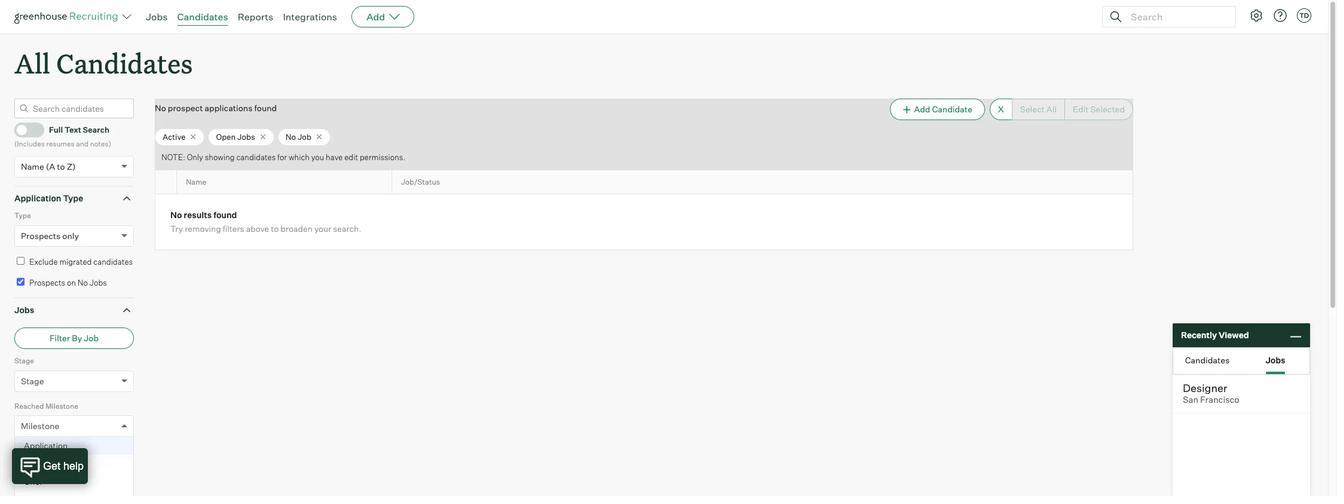 Task type: vqa. For each thing, say whether or not it's contained in the screenshot.
Third-party boards link
no



Task type: locate. For each thing, give the bounding box(es) containing it.
to inside no results found try removing filters above to broaden your search.
[[271, 224, 279, 234]]

prospects for prospects on no jobs
[[29, 278, 65, 288]]

name down only
[[186, 178, 206, 187]]

you
[[311, 153, 324, 162]]

face to face option
[[15, 491, 133, 496]]

1 vertical spatial to
[[271, 224, 279, 234]]

0 vertical spatial found
[[254, 103, 277, 113]]

post up assessment
[[29, 447, 44, 456]]

prospects
[[21, 231, 61, 241], [29, 278, 65, 288]]

prospects up exclude
[[21, 231, 61, 241]]

0 vertical spatial add
[[367, 11, 385, 23]]

list box
[[15, 437, 133, 496]]

milestone down reached milestone on the left
[[21, 421, 59, 431]]

add for add
[[367, 11, 385, 23]]

0 horizontal spatial found
[[214, 210, 237, 220]]

designer
[[1183, 381, 1228, 395]]

milestone down stage element
[[45, 402, 78, 411]]

0 horizontal spatial type
[[14, 211, 31, 220]]

no up "try"
[[170, 210, 182, 220]]

application option
[[15, 437, 133, 455]]

full
[[49, 125, 63, 134]]

application inside application option
[[24, 441, 68, 451]]

no for no prospect applications found
[[155, 103, 166, 113]]

checkmark image
[[20, 125, 29, 133]]

x link
[[990, 99, 1012, 120]]

no left prospect
[[155, 103, 166, 113]]

note:
[[161, 153, 185, 162]]

name for name (a to z)
[[21, 161, 44, 171]]

your
[[314, 224, 331, 234]]

x
[[998, 104, 1004, 114]]

applications
[[205, 103, 253, 113]]

0 vertical spatial application
[[14, 193, 61, 203]]

application down name (a to z)
[[14, 193, 61, 203]]

Search text field
[[1128, 8, 1225, 25]]

on
[[67, 278, 76, 288]]

list box inside reached milestone element
[[15, 437, 133, 496]]

td button
[[1295, 6, 1314, 25]]

0 vertical spatial name
[[21, 161, 44, 171]]

no up note: only showing candidates for which you have edit permissions.
[[286, 132, 296, 142]]

found right applications
[[254, 103, 277, 113]]

reached milestone
[[14, 402, 78, 411]]

tab list
[[1174, 348, 1310, 374]]

0 vertical spatial prospects
[[21, 231, 61, 241]]

open jobs
[[216, 132, 255, 142]]

0 horizontal spatial name
[[21, 161, 44, 171]]

type down z)
[[63, 193, 83, 203]]

candidates right jobs link
[[177, 11, 228, 23]]

1 horizontal spatial type
[[63, 193, 83, 203]]

post
[[29, 447, 44, 456], [38, 466, 55, 476]]

type down application type
[[14, 211, 31, 220]]

for
[[277, 153, 287, 162]]

jobs
[[146, 11, 168, 23], [237, 132, 255, 142], [90, 278, 107, 288], [14, 305, 34, 315], [1266, 355, 1286, 365]]

no inside no results found try removing filters above to broaden your search.
[[170, 210, 182, 220]]

0 vertical spatial post
[[29, 447, 44, 456]]

0 horizontal spatial add
[[367, 11, 385, 23]]

None field
[[15, 416, 27, 437]]

active
[[163, 132, 186, 142]]

submitted up face to face option on the left of the page
[[57, 466, 98, 476]]

To be sent checkbox
[[17, 492, 25, 496]]

above
[[246, 224, 269, 234]]

1 horizontal spatial add
[[914, 104, 931, 114]]

1 horizontal spatial to
[[271, 224, 279, 234]]

candidates right migrated
[[93, 257, 133, 266]]

candidates left for
[[236, 153, 276, 162]]

2 vertical spatial candidates
[[1186, 355, 1230, 365]]

job inside filter by job button
[[84, 333, 99, 343]]

only
[[187, 153, 203, 162]]

configure image
[[1250, 8, 1264, 23]]

td button
[[1297, 8, 1312, 23]]

prospects only
[[21, 231, 79, 241]]

1 vertical spatial name
[[186, 178, 206, 187]]

milestone
[[45, 402, 78, 411], [21, 421, 59, 431]]

name
[[21, 161, 44, 171], [186, 178, 206, 187]]

and
[[76, 139, 89, 148]]

1 vertical spatial candidates
[[93, 257, 133, 266]]

(a
[[46, 161, 55, 171]]

candidates link
[[177, 11, 228, 23]]

candidates
[[236, 153, 276, 162], [93, 257, 133, 266]]

candidates down recently viewed
[[1186, 355, 1230, 365]]

0 vertical spatial milestone
[[45, 402, 78, 411]]

name (a to z)
[[21, 161, 76, 171]]

1 horizontal spatial name
[[186, 178, 206, 187]]

have
[[326, 153, 343, 162]]

add
[[367, 11, 385, 23], [914, 104, 931, 114]]

name (a to z) option
[[21, 161, 76, 171]]

san
[[1183, 395, 1199, 405]]

to right above
[[271, 224, 279, 234]]

list box containing application
[[15, 437, 133, 496]]

candidates inside tab list
[[1186, 355, 1230, 365]]

no results found try removing filters above to broaden your search.
[[170, 210, 361, 234]]

add for add candidate
[[914, 104, 931, 114]]

to left z)
[[57, 161, 65, 171]]

td
[[1300, 11, 1310, 20]]

candidates
[[177, 11, 228, 23], [56, 45, 193, 81], [1186, 355, 1230, 365]]

candidates down jobs link
[[56, 45, 193, 81]]

job post submitted up face to face option on the left of the page
[[21, 466, 98, 476]]

only
[[62, 231, 79, 241]]

1 vertical spatial type
[[14, 211, 31, 220]]

found
[[254, 103, 277, 113], [214, 210, 237, 220]]

0 horizontal spatial candidates
[[93, 257, 133, 266]]

recently
[[1181, 330, 1217, 340]]

submitted
[[45, 447, 81, 456], [57, 466, 98, 476]]

francisco
[[1201, 395, 1240, 405]]

0 vertical spatial candidates
[[236, 153, 276, 162]]

all
[[14, 45, 50, 81]]

greenhouse recruiting image
[[14, 10, 122, 24]]

1 horizontal spatial found
[[254, 103, 277, 113]]

to
[[57, 161, 65, 171], [271, 224, 279, 234]]

1 horizontal spatial candidates
[[236, 153, 276, 162]]

job post submitted up assessment
[[14, 447, 81, 456]]

job right 'by'
[[84, 333, 99, 343]]

job
[[298, 132, 311, 142], [84, 333, 99, 343], [14, 447, 27, 456], [21, 466, 36, 476]]

add candidate
[[914, 104, 973, 114]]

post up offer
[[38, 466, 55, 476]]

no
[[155, 103, 166, 113], [286, 132, 296, 142], [170, 210, 182, 220], [78, 278, 88, 288]]

name left (a
[[21, 161, 44, 171]]

reached milestone element
[[14, 400, 134, 496]]

open
[[216, 132, 236, 142]]

Search candidates field
[[14, 99, 134, 119]]

(includes
[[14, 139, 45, 148]]

type
[[63, 193, 83, 203], [14, 211, 31, 220]]

found up filters
[[214, 210, 237, 220]]

application up assessment
[[24, 441, 68, 451]]

reached
[[14, 402, 44, 411]]

1 vertical spatial application
[[24, 441, 68, 451]]

prospects inside type element
[[21, 231, 61, 241]]

prospects for prospects only
[[21, 231, 61, 241]]

z)
[[67, 161, 76, 171]]

showing
[[205, 153, 235, 162]]

exclude
[[29, 257, 58, 266]]

jobs link
[[146, 11, 168, 23]]

application
[[14, 193, 61, 203], [24, 441, 68, 451]]

1 vertical spatial found
[[214, 210, 237, 220]]

candidate
[[932, 104, 973, 114]]

job post submitted
[[14, 447, 81, 456], [21, 466, 98, 476]]

name for name
[[186, 178, 206, 187]]

1 vertical spatial add
[[914, 104, 931, 114]]

no prospect applications found
[[155, 103, 277, 113]]

no for no results found try removing filters above to broaden your search.
[[170, 210, 182, 220]]

0 vertical spatial candidates
[[177, 11, 228, 23]]

designer san francisco
[[1183, 381, 1240, 405]]

prospects down exclude
[[29, 278, 65, 288]]

which
[[289, 153, 310, 162]]

stage
[[14, 356, 34, 365], [21, 376, 44, 386]]

notes)
[[90, 139, 111, 148]]

0 vertical spatial to
[[57, 161, 65, 171]]

1 vertical spatial job post submitted
[[21, 466, 98, 476]]

reports link
[[238, 11, 273, 23]]

by
[[72, 333, 82, 343]]

add inside popup button
[[367, 11, 385, 23]]

submitted up assessment
[[45, 447, 81, 456]]

1 vertical spatial prospects
[[29, 278, 65, 288]]

permissions.
[[360, 153, 406, 162]]



Task type: describe. For each thing, give the bounding box(es) containing it.
1 vertical spatial stage
[[21, 376, 44, 386]]

results
[[184, 210, 212, 220]]

search
[[83, 125, 109, 134]]

job post submitted element
[[14, 446, 134, 491]]

job/status
[[401, 178, 440, 187]]

search.
[[333, 224, 361, 234]]

Prospects on No Jobs checkbox
[[17, 278, 25, 286]]

1 vertical spatial submitted
[[57, 466, 98, 476]]

exclude migrated candidates
[[29, 257, 133, 266]]

all candidates
[[14, 45, 193, 81]]

viewed
[[1219, 330, 1249, 340]]

filter
[[50, 333, 70, 343]]

job up assessment
[[14, 447, 27, 456]]

found inside no results found try removing filters above to broaden your search.
[[214, 210, 237, 220]]

1 vertical spatial post
[[38, 466, 55, 476]]

edit
[[345, 153, 358, 162]]

no right on
[[78, 278, 88, 288]]

filter by job
[[50, 333, 99, 343]]

application type
[[14, 193, 83, 203]]

text
[[65, 125, 81, 134]]

assessment option
[[15, 455, 133, 473]]

removing
[[185, 224, 221, 234]]

reports
[[238, 11, 273, 23]]

jobs inside tab list
[[1266, 355, 1286, 365]]

filter by job button
[[14, 328, 134, 349]]

0 vertical spatial type
[[63, 193, 83, 203]]

add candidate link
[[890, 99, 985, 120]]

no job
[[286, 132, 311, 142]]

none field inside reached milestone element
[[15, 416, 27, 437]]

application for application
[[24, 441, 68, 451]]

application for application type
[[14, 193, 61, 203]]

prospects only option
[[21, 231, 79, 241]]

0 vertical spatial stage
[[14, 356, 34, 365]]

filters
[[223, 224, 244, 234]]

0 horizontal spatial to
[[57, 161, 65, 171]]

0 vertical spatial job post submitted
[[14, 447, 81, 456]]

0 vertical spatial submitted
[[45, 447, 81, 456]]

integrations link
[[283, 11, 337, 23]]

Exclude migrated candidates checkbox
[[17, 257, 25, 265]]

broaden
[[281, 224, 313, 234]]

add button
[[352, 6, 414, 28]]

assessment
[[24, 459, 71, 469]]

recently viewed
[[1181, 330, 1249, 340]]

try
[[170, 224, 183, 234]]

job up offer
[[21, 466, 36, 476]]

prospects on no jobs
[[29, 278, 107, 288]]

note: only showing candidates for which you have edit permissions.
[[161, 153, 406, 162]]

1 vertical spatial candidates
[[56, 45, 193, 81]]

offer
[[24, 477, 43, 487]]

no for no job
[[286, 132, 296, 142]]

type element
[[14, 210, 134, 255]]

resumes
[[46, 139, 75, 148]]

stage element
[[14, 355, 134, 400]]

full text search (includes resumes and notes)
[[14, 125, 111, 148]]

prospect
[[168, 103, 203, 113]]

job up which at left top
[[298, 132, 311, 142]]

offer option
[[15, 473, 133, 491]]

integrations
[[283, 11, 337, 23]]

tab list containing candidates
[[1174, 348, 1310, 374]]

migrated
[[59, 257, 92, 266]]

1 vertical spatial milestone
[[21, 421, 59, 431]]



